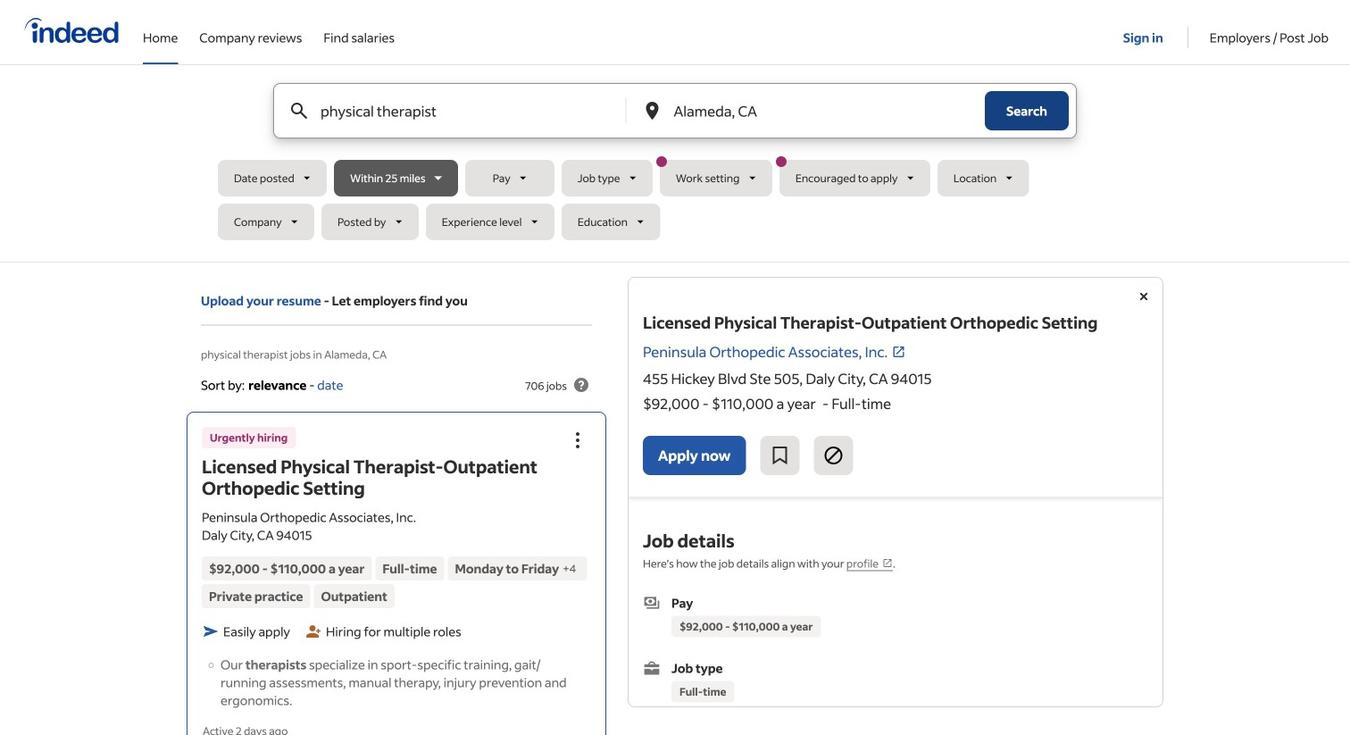 Task type: describe. For each thing, give the bounding box(es) containing it.
close job details image
[[1133, 286, 1155, 307]]

job preferences (opens in a new window) image
[[882, 558, 893, 568]]

save this job image
[[769, 445, 791, 466]]

search: Job title, keywords, or company text field
[[317, 84, 596, 138]]



Task type: vqa. For each thing, say whether or not it's contained in the screenshot.
Learn
no



Task type: locate. For each thing, give the bounding box(es) containing it.
help icon image
[[571, 374, 592, 396]]

not interested image
[[823, 445, 844, 466]]

Edit location text field
[[670, 84, 949, 138]]

job actions for licensed physical therapist-outpatient orthopedic setting is collapsed image
[[567, 429, 589, 451]]

None search field
[[218, 83, 1132, 247]]

peninsula orthopedic associates, inc. (opens in a new tab) image
[[892, 345, 906, 359]]



